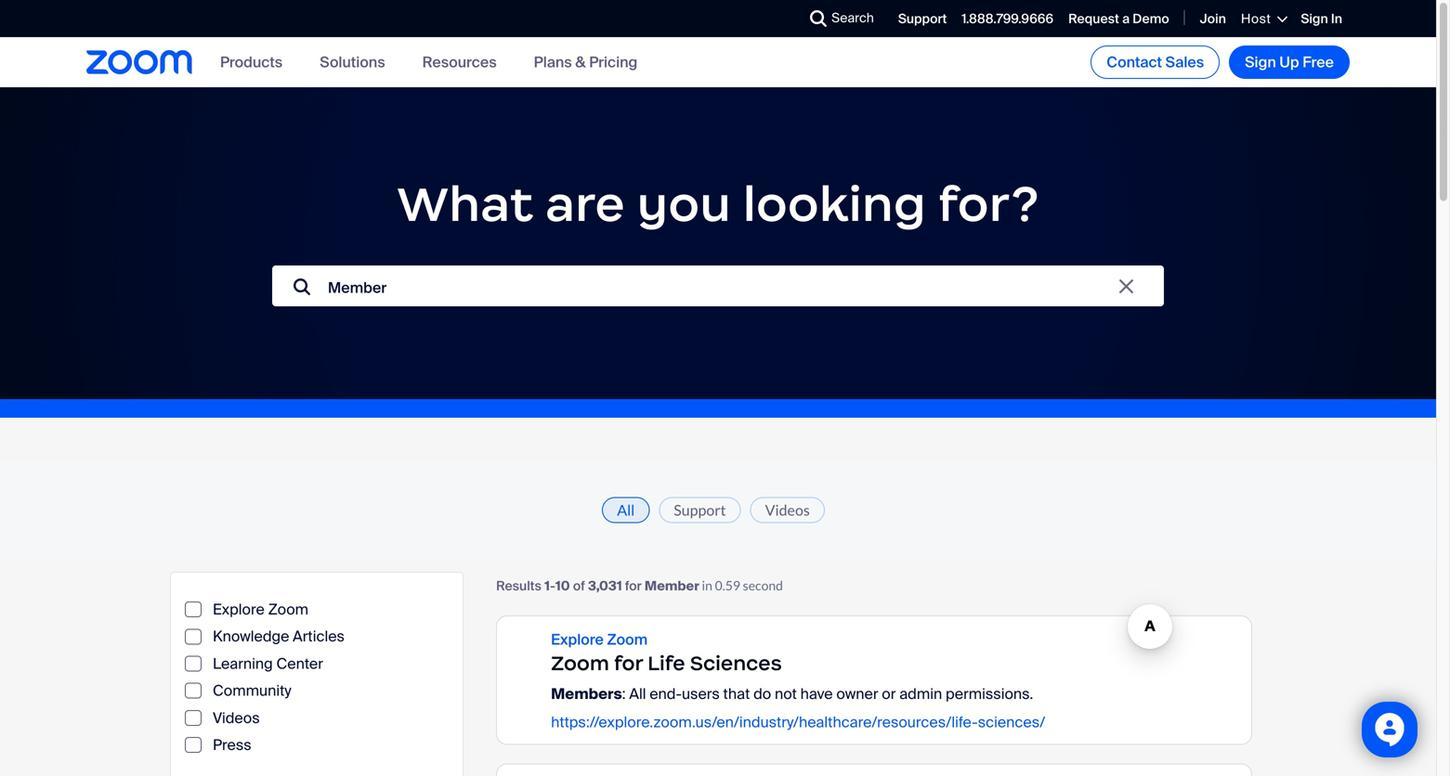 Task type: describe. For each thing, give the bounding box(es) containing it.
sciences
[[690, 651, 782, 676]]

knowledge articles
[[213, 627, 345, 647]]

sign in
[[1301, 10, 1342, 27]]

contact
[[1107, 52, 1162, 72]]

solutions
[[320, 52, 385, 72]]

learning center
[[213, 654, 323, 674]]

1.888.799.9666
[[962, 10, 1054, 27]]

plans
[[534, 52, 572, 72]]

sign for sign in
[[1301, 10, 1328, 27]]

for?
[[938, 174, 1039, 235]]

results 1 - 10 of 3,031 for member in 0.59 second
[[496, 578, 783, 595]]

sign up free
[[1245, 52, 1334, 72]]

learning
[[213, 654, 273, 674]]

videos button
[[750, 497, 825, 523]]

request a demo
[[1069, 10, 1169, 27]]

products
[[220, 52, 283, 72]]

life
[[648, 651, 685, 676]]

all inside all button
[[617, 501, 635, 519]]

looking
[[743, 174, 926, 235]]

you
[[637, 174, 731, 235]]

results
[[496, 578, 542, 595]]

in
[[1331, 10, 1342, 27]]

support link
[[898, 10, 947, 27]]

up
[[1280, 52, 1299, 72]]

10
[[555, 578, 570, 595]]

1 vertical spatial zoom
[[607, 630, 648, 650]]

what are you looking for? main content
[[0, 87, 1436, 777]]

join
[[1200, 10, 1226, 27]]

contact sales
[[1107, 52, 1204, 72]]

1
[[545, 578, 550, 595]]

what
[[397, 174, 534, 235]]

sign in link
[[1301, 10, 1342, 27]]

do
[[753, 685, 771, 704]]

second
[[743, 578, 783, 594]]

demo
[[1133, 10, 1169, 27]]

users
[[682, 685, 720, 704]]

host button
[[1241, 10, 1286, 27]]

products button
[[220, 52, 283, 72]]

join link
[[1200, 10, 1226, 27]]

plans & pricing
[[534, 52, 638, 72]]

&
[[575, 52, 586, 72]]

sciences/
[[978, 713, 1045, 733]]

:
[[622, 685, 626, 704]]

what are you looking for?
[[397, 174, 1039, 235]]

resources button
[[422, 52, 497, 72]]

in
[[702, 578, 712, 594]]

members
[[551, 685, 622, 704]]

Search text field
[[272, 266, 1164, 310]]

plans & pricing link
[[534, 52, 638, 72]]

permissions.
[[946, 685, 1033, 704]]

0.59
[[715, 578, 740, 594]]

owner
[[836, 685, 878, 704]]

free
[[1303, 52, 1334, 72]]

all button
[[602, 497, 650, 523]]



Task type: vqa. For each thing, say whether or not it's contained in the screenshot.
VIDEO
no



Task type: locate. For each thing, give the bounding box(es) containing it.
0 horizontal spatial explore
[[213, 600, 265, 620]]

https://explore.zoom.us/en/industry/healthcare/resources/life-sciences/ link
[[551, 713, 1045, 733]]

that
[[723, 685, 750, 704]]

for inside zoom for life sciences members : all end-users that do not have owner or admin permissions. https://explore.zoom.us/en/industry/healthcare/resources/life-sciences/
[[614, 651, 643, 676]]

support right all button
[[674, 501, 726, 519]]

zoom
[[268, 600, 308, 620], [607, 630, 648, 650], [551, 651, 609, 676]]

sign for sign up free
[[1245, 52, 1276, 72]]

not
[[775, 685, 797, 704]]

explore zoom up knowledge
[[213, 600, 308, 620]]

3,031
[[588, 578, 622, 595]]

explore down of
[[551, 630, 604, 650]]

request a demo link
[[1069, 10, 1169, 27]]

or
[[882, 685, 896, 704]]

member
[[645, 578, 699, 595]]

0 horizontal spatial support
[[674, 501, 726, 519]]

request
[[1069, 10, 1119, 27]]

sign left the up
[[1245, 52, 1276, 72]]

1 horizontal spatial support
[[898, 10, 947, 27]]

contact sales link
[[1091, 46, 1220, 79]]

support
[[898, 10, 947, 27], [674, 501, 726, 519]]

https://explore.zoom.us/en/industry/healthcare/resources/life-
[[551, 713, 978, 733]]

explore zoom down 3,031
[[551, 630, 648, 650]]

all left support button
[[617, 501, 635, 519]]

articles
[[293, 627, 345, 647]]

resources
[[422, 52, 497, 72]]

pricing
[[589, 52, 638, 72]]

1 vertical spatial for
[[614, 651, 643, 676]]

1 horizontal spatial explore zoom
[[551, 630, 648, 650]]

for up ":"
[[614, 651, 643, 676]]

host
[[1241, 10, 1271, 27]]

center
[[276, 654, 323, 674]]

support inside button
[[674, 501, 726, 519]]

0 horizontal spatial sign
[[1245, 52, 1276, 72]]

explore zoom
[[213, 600, 308, 620], [551, 630, 648, 650]]

none search field inside what are you looking for? main content
[[272, 266, 1164, 321]]

1 horizontal spatial sign
[[1301, 10, 1328, 27]]

1 vertical spatial support
[[674, 501, 726, 519]]

1 horizontal spatial explore
[[551, 630, 604, 650]]

0 vertical spatial for
[[625, 578, 642, 595]]

0 vertical spatial explore
[[213, 600, 265, 620]]

a
[[1122, 10, 1130, 27]]

explore zoom button
[[551, 630, 648, 650]]

are
[[546, 174, 625, 235]]

0 vertical spatial zoom
[[268, 600, 308, 620]]

0 vertical spatial videos
[[765, 501, 810, 519]]

0 horizontal spatial videos
[[213, 709, 260, 728]]

zoom inside zoom for life sciences members : all end-users that do not have owner or admin permissions. https://explore.zoom.us/en/industry/healthcare/resources/life-sciences/
[[551, 651, 609, 676]]

search
[[832, 9, 874, 26]]

clear image
[[1119, 280, 1133, 294]]

explore
[[213, 600, 265, 620], [551, 630, 604, 650]]

1 horizontal spatial videos
[[765, 501, 810, 519]]

0 vertical spatial support
[[898, 10, 947, 27]]

zoom for life sciences link
[[551, 651, 782, 676]]

of
[[573, 578, 585, 595]]

1 vertical spatial videos
[[213, 709, 260, 728]]

zoom for life sciences members : all end-users that do not have owner or admin permissions. https://explore.zoom.us/en/industry/healthcare/resources/life-sciences/
[[551, 651, 1045, 733]]

sign inside sign up free link
[[1245, 52, 1276, 72]]

1 vertical spatial all
[[629, 685, 646, 704]]

0 vertical spatial sign
[[1301, 10, 1328, 27]]

sign left in
[[1301, 10, 1328, 27]]

have
[[800, 685, 833, 704]]

1 vertical spatial sign
[[1245, 52, 1276, 72]]

all
[[617, 501, 635, 519], [629, 685, 646, 704]]

clear image
[[1119, 280, 1133, 294]]

videos up second
[[765, 501, 810, 519]]

0 horizontal spatial explore zoom
[[213, 600, 308, 620]]

videos
[[765, 501, 810, 519], [213, 709, 260, 728]]

1 vertical spatial explore
[[551, 630, 604, 650]]

0 vertical spatial explore zoom
[[213, 600, 308, 620]]

support right search
[[898, 10, 947, 27]]

zoom down the explore zoom button
[[551, 651, 609, 676]]

1.888.799.9666 link
[[962, 10, 1054, 27]]

knowledge
[[213, 627, 289, 647]]

zoom up life on the bottom left of the page
[[607, 630, 648, 650]]

1 vertical spatial explore zoom
[[551, 630, 648, 650]]

zoom up knowledge articles on the bottom
[[268, 600, 308, 620]]

search image
[[294, 279, 310, 295], [294, 279, 310, 295]]

sign
[[1301, 10, 1328, 27], [1245, 52, 1276, 72]]

videos inside button
[[765, 501, 810, 519]]

press
[[213, 736, 251, 755]]

zoom logo image
[[86, 50, 192, 74]]

explore up knowledge
[[213, 600, 265, 620]]

all right ":"
[[629, 685, 646, 704]]

0 vertical spatial all
[[617, 501, 635, 519]]

community
[[213, 682, 291, 701]]

support button
[[659, 497, 741, 523]]

for right 3,031
[[625, 578, 642, 595]]

end-
[[650, 685, 682, 704]]

search image
[[810, 10, 827, 27], [810, 10, 827, 27]]

videos up press
[[213, 709, 260, 728]]

sign up free link
[[1229, 46, 1350, 79]]

-
[[550, 578, 555, 595]]

sales
[[1166, 52, 1204, 72]]

None search field
[[272, 266, 1164, 321]]

2 vertical spatial zoom
[[551, 651, 609, 676]]

all inside zoom for life sciences members : all end-users that do not have owner or admin permissions. https://explore.zoom.us/en/industry/healthcare/resources/life-sciences/
[[629, 685, 646, 704]]

admin
[[899, 685, 942, 704]]

solutions button
[[320, 52, 385, 72]]

for
[[625, 578, 642, 595], [614, 651, 643, 676]]



